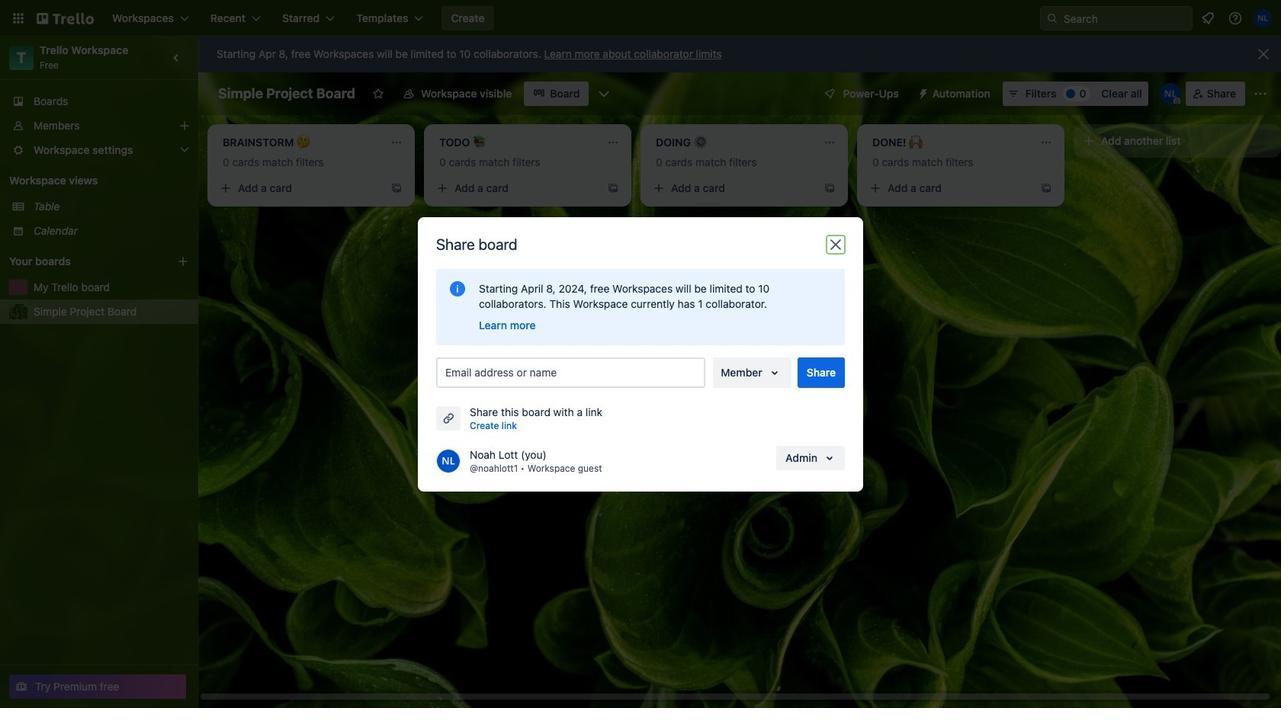 Task type: locate. For each thing, give the bounding box(es) containing it.
show menu image
[[1254, 86, 1269, 101]]

1 vertical spatial noah lott (noahlott1) image
[[1160, 83, 1182, 105]]

1 horizontal spatial noah lott (noahlott1) image
[[1160, 83, 1182, 105]]

0 horizontal spatial noah lott (noahlott1) image
[[436, 449, 461, 473]]

Email address or name text field
[[446, 362, 703, 383]]

primary element
[[0, 0, 1282, 37]]

create from template… image
[[391, 182, 403, 195], [607, 182, 620, 195], [824, 182, 836, 195]]

open information menu image
[[1228, 11, 1244, 26]]

3 create from template… image from the left
[[824, 182, 836, 195]]

1 create from template… image from the left
[[391, 182, 403, 195]]

noah lott (noahlott1) image
[[1254, 9, 1273, 27], [1160, 83, 1182, 105], [436, 449, 461, 473]]

2 horizontal spatial noah lott (noahlott1) image
[[1254, 9, 1273, 27]]

2 horizontal spatial create from template… image
[[824, 182, 836, 195]]

1 horizontal spatial create from template… image
[[607, 182, 620, 195]]

0 horizontal spatial create from template… image
[[391, 182, 403, 195]]

star or unstar board image
[[372, 88, 385, 100]]

close image
[[827, 235, 845, 254]]

sm image
[[912, 82, 933, 103]]



Task type: describe. For each thing, give the bounding box(es) containing it.
2 create from template… image from the left
[[607, 182, 620, 195]]

add board image
[[177, 256, 189, 268]]

search image
[[1047, 12, 1059, 24]]

Board name text field
[[211, 82, 363, 106]]

your boards with 2 items element
[[9, 253, 154, 271]]

2 vertical spatial noah lott (noahlott1) image
[[436, 449, 461, 473]]

customize views image
[[597, 86, 612, 101]]

create from template… image
[[1041, 182, 1053, 195]]

0 vertical spatial noah lott (noahlott1) image
[[1254, 9, 1273, 27]]

0 notifications image
[[1199, 9, 1218, 27]]

back to home image
[[37, 6, 94, 31]]

Search field
[[1059, 8, 1193, 29]]



Task type: vqa. For each thing, say whether or not it's contained in the screenshot.
text field
no



